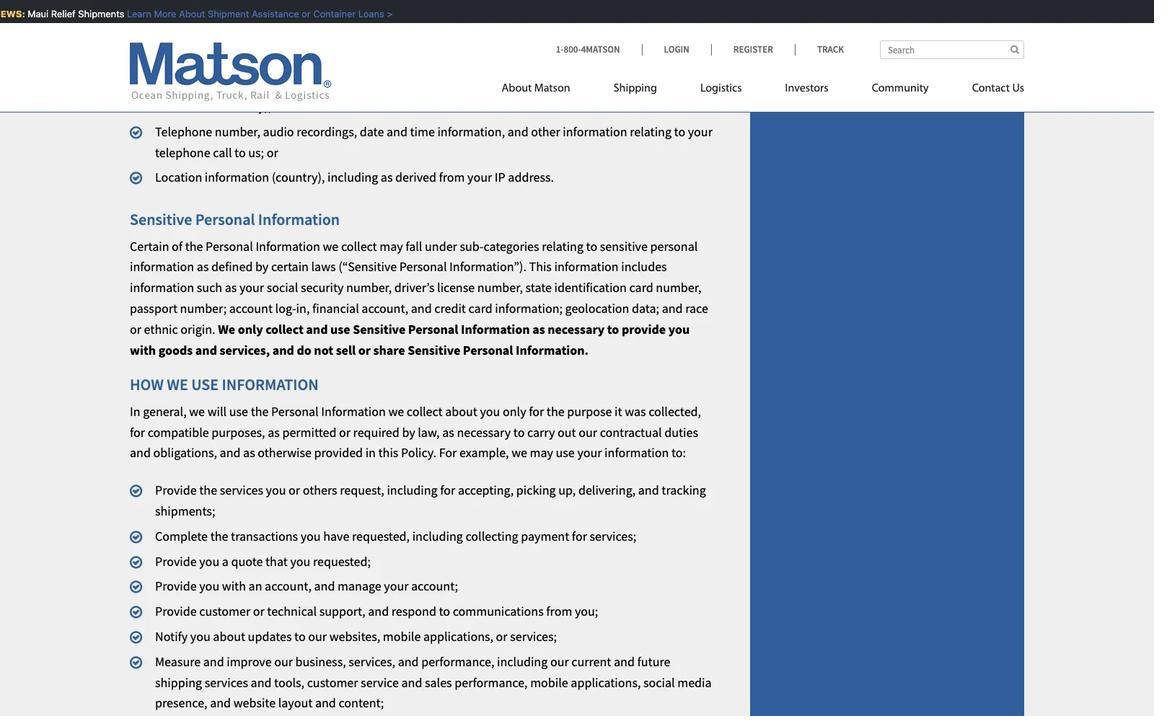 Task type: vqa. For each thing, say whether or not it's contained in the screenshot.
Necessary in the WE ONLY COLLECT AND USE SENSITIVE PERSONAL INFORMATION AS NECESSARY TO PROVIDE YOU WITH GOODS AND SERVICES, AND DO NOT SELL OR SHARE SENSITIVE PERSONAL INFORMATION.
yes



Task type: locate. For each thing, give the bounding box(es) containing it.
information right "other"
[[563, 123, 628, 140]]

with down ethnic at the top
[[130, 342, 156, 358]]

call
[[213, 144, 232, 161]]

or left ethnic at the top
[[130, 321, 141, 338]]

social
[[267, 279, 298, 296], [644, 674, 675, 691]]

provide inside provide the services you or others request, including for accepting, picking up, delivering, and tracking shipments;
[[155, 482, 197, 499]]

about right the more
[[174, 8, 200, 19]]

to down geolocation
[[607, 321, 619, 338]]

information inside certain of the personal information we collect may fall under sub-categories relating to sensitive personal information as defined by certain laws ("sensitive personal information"). this information includes information such as your social security number, driver's license number, state identification card number, passport number; account log-in, financial account, and credit card information; geolocation data; and race or ethnic origin.
[[256, 238, 320, 254]]

0 vertical spatial customer
[[199, 603, 251, 620]]

collect down log-
[[266, 321, 304, 338]]

card down the includes
[[630, 279, 654, 296]]

notify you about updates to our websites, mobile applications, or services;
[[155, 629, 557, 645]]

1 vertical spatial applications,
[[571, 674, 641, 691]]

1 vertical spatial from
[[547, 603, 572, 620]]

or
[[296, 8, 305, 19], [267, 144, 278, 161], [130, 321, 141, 338], [359, 342, 371, 358], [339, 424, 351, 441], [289, 482, 300, 499], [253, 603, 265, 620], [496, 629, 508, 645]]

0 vertical spatial applications,
[[424, 629, 494, 645]]

the up shipments;
[[199, 482, 217, 499]]

and left future
[[614, 654, 635, 670]]

services, inside the we only collect and use sensitive personal information as necessary to provide you with goods and services, and do not sell or share sensitive personal information.
[[220, 342, 270, 358]]

0 vertical spatial necessary
[[548, 321, 605, 338]]

800-
[[564, 43, 581, 56]]

address.
[[508, 169, 554, 186]]

services inside provide the services you or others request, including for accepting, picking up, delivering, and tracking shipments;
[[220, 482, 263, 499]]

website
[[234, 695, 276, 712]]

2 vertical spatial sensitive
[[408, 342, 461, 358]]

use
[[191, 375, 219, 395]]

relating down 'shipping' link
[[630, 123, 672, 140]]

you up example,
[[480, 403, 500, 420]]

or left others on the bottom
[[289, 482, 300, 499]]

about
[[445, 403, 478, 420], [213, 629, 245, 645]]

you down otherwise
[[266, 482, 286, 499]]

as down purposes,
[[243, 445, 255, 461]]

may inside certain of the personal information we collect may fall under sub-categories relating to sensitive personal information as defined by certain laws ("sensitive personal information"). this information includes information such as your social security number, driver's license number, state identification card number, passport number; account log-in, financial account, and credit card information; geolocation data; and race or ethnic origin.
[[380, 238, 403, 254]]

0 horizontal spatial customer
[[199, 603, 251, 620]]

or right the sell
[[359, 342, 371, 358]]

1 vertical spatial services
[[205, 674, 248, 691]]

provide for provide the services you or others request, including for accepting, picking up, delivering, and tracking shipments;
[[155, 482, 197, 499]]

1 vertical spatial mobile
[[531, 674, 568, 691]]

collect inside the we only collect and use sensitive personal information as necessary to provide you with goods and services, and do not sell or share sensitive personal information.
[[266, 321, 304, 338]]

required
[[353, 424, 400, 441]]

use inside the we only collect and use sensitive personal information as necessary to provide you with goods and services, and do not sell or share sensitive personal information.
[[331, 321, 350, 338]]

and right layout
[[315, 695, 336, 712]]

you left an
[[199, 578, 220, 595]]

for inside provide the services you or others request, including for accepting, picking up, delivering, and tracking shipments;
[[440, 482, 456, 499]]

information down information;
[[461, 321, 530, 338]]

to
[[674, 123, 686, 140], [235, 144, 246, 161], [586, 238, 598, 254], [607, 321, 619, 338], [514, 424, 525, 441], [439, 603, 450, 620], [295, 629, 306, 645]]

social up log-
[[267, 279, 298, 296]]

we up laws
[[323, 238, 339, 254]]

services
[[220, 482, 263, 499], [205, 674, 248, 691]]

information inside in general, we will use the personal information we collect about you only for the purpose it was collected, for compatible purposes, as permitted or required by law, as necessary to carry out our contractual duties and obligations, and as otherwise provided in this policy. for example, we may use your information to:
[[321, 403, 386, 420]]

0 vertical spatial services,
[[220, 342, 270, 358]]

the right of
[[185, 238, 203, 254]]

number, up race
[[656, 279, 702, 296]]

measure and improve our business, services, and performance, including our current and future shipping services and tools, customer service and sales performance, mobile applications, social media presence, and website layout and content;
[[155, 654, 712, 712]]

we
[[167, 375, 188, 395]]

media
[[678, 674, 712, 691]]

of
[[172, 238, 183, 254]]

1 horizontal spatial card
[[630, 279, 654, 296]]

1 horizontal spatial collect
[[341, 238, 377, 254]]

investors
[[786, 83, 829, 95]]

personal
[[651, 238, 698, 254]]

1 vertical spatial customer
[[307, 674, 358, 691]]

necessary inside the we only collect and use sensitive personal information as necessary to provide you with goods and services, and do not sell or share sensitive personal information.
[[548, 321, 605, 338]]

provide for provide you a quote that you requested;
[[155, 553, 197, 570]]

by left certain
[[255, 259, 269, 275]]

1 horizontal spatial account,
[[362, 300, 409, 317]]

1 horizontal spatial relating
[[630, 123, 672, 140]]

0 horizontal spatial by
[[255, 259, 269, 275]]

and down manage
[[368, 603, 389, 620]]

1 horizontal spatial with
[[222, 578, 246, 595]]

0 vertical spatial services
[[220, 482, 263, 499]]

1 horizontal spatial services,
[[349, 654, 396, 670]]

ip
[[495, 169, 506, 186]]

the down information
[[251, 403, 269, 420]]

0 vertical spatial about
[[174, 8, 200, 19]]

0 horizontal spatial only
[[238, 321, 263, 338]]

may
[[380, 238, 403, 254], [530, 445, 553, 461]]

0 vertical spatial by
[[255, 259, 269, 275]]

1 vertical spatial only
[[503, 403, 526, 420]]

your up respond
[[384, 578, 409, 595]]

0 horizontal spatial collect
[[266, 321, 304, 338]]

about up improve at the bottom left
[[213, 629, 245, 645]]

requested,
[[352, 528, 410, 545]]

0 vertical spatial services;
[[590, 528, 637, 545]]

information down (country),
[[258, 209, 340, 230]]

as up the such
[[197, 259, 209, 275]]

0 horizontal spatial services,
[[220, 342, 270, 358]]

or left container
[[296, 8, 305, 19]]

and left race
[[662, 300, 683, 317]]

account,
[[362, 300, 409, 317], [265, 578, 312, 595]]

information,
[[438, 123, 505, 140]]

personal inside in general, we will use the personal information we collect about you only for the purpose it was collected, for compatible purposes, as permitted or required by law, as necessary to carry out our contractual duties and obligations, and as otherwise provided in this policy. for example, we may use your information to:
[[271, 403, 319, 420]]

in general, we will use the personal information we collect about you only for the purpose it was collected, for compatible purposes, as permitted or required by law, as necessary to carry out our contractual duties and obligations, and as otherwise provided in this policy. for example, we may use your information to:
[[130, 403, 702, 461]]

1 vertical spatial collect
[[266, 321, 304, 338]]

0 vertical spatial from
[[439, 169, 465, 186]]

1 vertical spatial social
[[644, 674, 675, 691]]

1 horizontal spatial mobile
[[531, 674, 568, 691]]

1 horizontal spatial about
[[445, 403, 478, 420]]

login link
[[642, 43, 711, 56]]

mobile inside measure and improve our business, services, and performance, including our current and future shipping services and tools, customer service and sales performance, mobile applications, social media presence, and website layout and content;
[[531, 674, 568, 691]]

Search search field
[[880, 40, 1025, 59]]

0 vertical spatial with
[[130, 342, 156, 358]]

1 vertical spatial sensitive
[[353, 321, 406, 338]]

1 horizontal spatial use
[[331, 321, 350, 338]]

services; for notify you about updates to our websites, mobile applications, or services;
[[510, 629, 557, 645]]

0 horizontal spatial services;
[[510, 629, 557, 645]]

certain of the personal information we collect may fall under sub-categories relating to sensitive personal information as defined by certain laws ("sensitive personal information"). this information includes information such as your social security number, driver's license number, state identification card number, passport number; account log-in, financial account, and credit card information; geolocation data; and race or ethnic origin.
[[130, 238, 709, 338]]

manage
[[338, 578, 382, 595]]

from
[[439, 169, 465, 186], [547, 603, 572, 620]]

only up example,
[[503, 403, 526, 420]]

may left fall
[[380, 238, 403, 254]]

our up "business,"
[[308, 629, 327, 645]]

1 horizontal spatial necessary
[[548, 321, 605, 338]]

we right example,
[[512, 445, 527, 461]]

you
[[669, 321, 690, 338], [480, 403, 500, 420], [266, 482, 286, 499], [301, 528, 321, 545], [199, 553, 220, 570], [290, 553, 311, 570], [199, 578, 220, 595], [190, 629, 211, 645]]

content;
[[339, 695, 384, 712]]

card right the credit
[[469, 300, 493, 317]]

your up "delivering,"
[[578, 445, 602, 461]]

or inside telephone number, audio recordings, date and time information, and other information relating to your telephone call to us; or
[[267, 144, 278, 161]]

laws
[[311, 259, 336, 275]]

sensitive up certain
[[130, 209, 192, 230]]

and down origin.
[[195, 342, 217, 358]]

0 horizontal spatial use
[[229, 403, 248, 420]]

track
[[818, 43, 844, 56]]

1 horizontal spatial applications,
[[571, 674, 641, 691]]

collect up '("sensitive' at the left
[[341, 238, 377, 254]]

0 horizontal spatial may
[[380, 238, 403, 254]]

performance, right sales
[[455, 674, 528, 691]]

information inside the we only collect and use sensitive personal information as necessary to provide you with goods and services, and do not sell or share sensitive personal information.
[[461, 321, 530, 338]]

0 vertical spatial relating
[[630, 123, 672, 140]]

certain
[[130, 238, 169, 254]]

as left derived
[[381, 169, 393, 186]]

social down future
[[644, 674, 675, 691]]

from left you; on the bottom of the page
[[547, 603, 572, 620]]

race
[[686, 300, 709, 317]]

customer down an
[[199, 603, 251, 620]]

shipments
[[73, 8, 119, 19]]

service
[[361, 674, 399, 691]]

current
[[572, 654, 612, 670]]

identification
[[555, 279, 627, 296]]

and left tracking
[[639, 482, 659, 499]]

including down provide the services you or others request, including for accepting, picking up, delivering, and tracking shipments;
[[413, 528, 463, 545]]

1 horizontal spatial from
[[547, 603, 572, 620]]

we only collect and use sensitive personal information as necessary to provide you with goods and services, and do not sell or share sensitive personal information.
[[130, 321, 690, 358]]

0 vertical spatial mobile
[[383, 629, 421, 645]]

0 vertical spatial sensitive
[[130, 209, 192, 230]]

only down account
[[238, 321, 263, 338]]

1 horizontal spatial social
[[644, 674, 675, 691]]

with left an
[[222, 578, 246, 595]]

1 vertical spatial services,
[[349, 654, 396, 670]]

or inside in general, we will use the personal information we collect about you only for the purpose it was collected, for compatible purposes, as permitted or required by law, as necessary to carry out our contractual duties and obligations, and as otherwise provided in this policy. for example, we may use your information to:
[[339, 424, 351, 441]]

it
[[615, 403, 622, 420]]

applications, inside measure and improve our business, services, and performance, including our current and future shipping services and tools, customer service and sales performance, mobile applications, social media presence, and website layout and content;
[[571, 674, 641, 691]]

0 vertical spatial social
[[267, 279, 298, 296]]

0 horizontal spatial relating
[[542, 238, 584, 254]]

from right derived
[[439, 169, 465, 186]]

including down policy.
[[387, 482, 438, 499]]

2 provide from the top
[[155, 553, 197, 570]]

and right "date"
[[387, 123, 408, 140]]

technical
[[267, 603, 317, 620]]

0 vertical spatial use
[[331, 321, 350, 338]]

otherwise
[[258, 445, 312, 461]]

example,
[[460, 445, 509, 461]]

collect inside certain of the personal information we collect may fall under sub-categories relating to sensitive personal information as defined by certain laws ("sensitive personal information"). this information includes information such as your social security number, driver's license number, state identification card number, passport number; account log-in, financial account, and credit card information; geolocation data; and race or ethnic origin.
[[341, 238, 377, 254]]

0 vertical spatial only
[[238, 321, 263, 338]]

improve
[[227, 654, 272, 670]]

1 horizontal spatial only
[[503, 403, 526, 420]]

about up for
[[445, 403, 478, 420]]

may inside in general, we will use the personal information we collect about you only for the purpose it was collected, for compatible purposes, as permitted or required by law, as necessary to carry out our contractual duties and obligations, and as otherwise provided in this policy. for example, we may use your information to:
[[530, 445, 553, 461]]

services up transactions
[[220, 482, 263, 499]]

customer
[[199, 603, 251, 620], [307, 674, 358, 691]]

about inside top menu navigation
[[502, 83, 532, 95]]

customer down "business,"
[[307, 674, 358, 691]]

shipping
[[155, 674, 202, 691]]

policy.
[[401, 445, 437, 461]]

1 vertical spatial by
[[402, 424, 415, 441]]

0 horizontal spatial about
[[213, 629, 245, 645]]

1 horizontal spatial customer
[[307, 674, 358, 691]]

for down in
[[130, 424, 145, 441]]

1 horizontal spatial by
[[402, 424, 415, 441]]

including inside provide the services you or others request, including for accepting, picking up, delivering, and tracking shipments;
[[387, 482, 438, 499]]

picking
[[517, 482, 556, 499]]

1 vertical spatial account,
[[265, 578, 312, 595]]

relating
[[630, 123, 672, 140], [542, 238, 584, 254]]

None search field
[[880, 40, 1025, 59]]

relating inside telephone number, audio recordings, date and time information, and other information relating to your telephone call to us; or
[[630, 123, 672, 140]]

certain
[[271, 259, 309, 275]]

account, down driver's
[[362, 300, 409, 317]]

contact us
[[973, 83, 1025, 95]]

up,
[[559, 482, 576, 499]]

1 provide from the top
[[155, 482, 197, 499]]

1 horizontal spatial sensitive
[[353, 321, 406, 338]]

information inside telephone number, audio recordings, date and time information, and other information relating to your telephone call to us; or
[[563, 123, 628, 140]]

we inside certain of the personal information we collect may fall under sub-categories relating to sensitive personal information as defined by certain laws ("sensitive personal information"). this information includes information such as your social security number, driver's license number, state identification card number, passport number; account log-in, financial account, and credit card information; geolocation data; and race or ethnic origin.
[[323, 238, 339, 254]]

1 vertical spatial relating
[[542, 238, 584, 254]]

use up purposes,
[[229, 403, 248, 420]]

0 vertical spatial account,
[[362, 300, 409, 317]]

in
[[130, 403, 140, 420]]

1 vertical spatial may
[[530, 445, 553, 461]]

information down contractual
[[605, 445, 669, 461]]

support,
[[319, 603, 366, 620]]

sensitive
[[130, 209, 192, 230], [353, 321, 406, 338], [408, 342, 461, 358]]

2 horizontal spatial collect
[[407, 403, 443, 420]]

other
[[531, 123, 561, 140]]

maui relief shipments
[[22, 8, 122, 19]]

or inside the we only collect and use sensitive personal information as necessary to provide you with goods and services, and do not sell or share sensitive personal information.
[[359, 342, 371, 358]]

the up out
[[547, 403, 565, 420]]

1 horizontal spatial about
[[502, 83, 532, 95]]

to inside the we only collect and use sensitive personal information as necessary to provide you with goods and services, and do not sell or share sensitive personal information.
[[607, 321, 619, 338]]

information
[[258, 209, 340, 230], [256, 238, 320, 254], [461, 321, 530, 338], [321, 403, 386, 420]]

or inside provide the services you or others request, including for accepting, picking up, delivering, and tracking shipments;
[[289, 482, 300, 499]]

applications, down communications
[[424, 629, 494, 645]]

do
[[297, 342, 312, 358]]

2 horizontal spatial use
[[556, 445, 575, 461]]

or inside certain of the personal information we collect may fall under sub-categories relating to sensitive personal information as defined by certain laws ("sensitive personal information"). this information includes information such as your social security number, driver's license number, state identification card number, passport number; account log-in, financial account, and credit card information; geolocation data; and race or ethnic origin.
[[130, 321, 141, 338]]

0 vertical spatial may
[[380, 238, 403, 254]]

as up otherwise
[[268, 424, 280, 441]]

recordings,
[[297, 123, 357, 140]]

relating up this
[[542, 238, 584, 254]]

1 vertical spatial necessary
[[457, 424, 511, 441]]

financial
[[312, 300, 359, 317]]

3 provide from the top
[[155, 578, 197, 595]]

1 vertical spatial services;
[[510, 629, 557, 645]]

payment
[[521, 528, 570, 545]]

top menu navigation
[[502, 76, 1025, 105]]

as down "defined"
[[225, 279, 237, 296]]

0 vertical spatial collect
[[341, 238, 377, 254]]

1 vertical spatial use
[[229, 403, 248, 420]]

track link
[[795, 43, 844, 56]]

as down information;
[[533, 321, 545, 338]]

and up service
[[398, 654, 419, 670]]

information down 'call'
[[205, 169, 269, 186]]

services, down we at the left top of the page
[[220, 342, 270, 358]]

sensitive personal information
[[130, 209, 340, 230]]

telephone number, audio recordings, date and time information, and other information relating to your telephone call to us; or
[[155, 123, 713, 161]]

complete the transactions you have requested, including collecting payment for services;
[[155, 528, 637, 545]]

0 vertical spatial about
[[445, 403, 478, 420]]

mobile
[[383, 629, 421, 645], [531, 674, 568, 691]]

with inside the we only collect and use sensitive personal information as necessary to provide you with goods and services, and do not sell or share sensitive personal information.
[[130, 342, 156, 358]]

information up required on the left of the page
[[321, 403, 386, 420]]

your
[[688, 123, 713, 140], [468, 169, 492, 186], [240, 279, 264, 296], [578, 445, 602, 461], [384, 578, 409, 595]]

sensitive up share at the left of page
[[353, 321, 406, 338]]

information.
[[516, 342, 589, 358]]

0 horizontal spatial with
[[130, 342, 156, 358]]

by inside in general, we will use the personal information we collect about you only for the purpose it was collected, for compatible purposes, as permitted or required by law, as necessary to carry out our contractual duties and obligations, and as otherwise provided in this policy. for example, we may use your information to:
[[402, 424, 415, 441]]

blue matson logo with ocean, shipping, truck, rail and logistics written beneath it. image
[[130, 43, 332, 102]]

loans
[[353, 8, 379, 19]]

necessary inside in general, we will use the personal information we collect about you only for the purpose it was collected, for compatible purposes, as permitted or required by law, as necessary to carry out our contractual duties and obligations, and as otherwise provided in this policy. for example, we may use your information to:
[[457, 424, 511, 441]]

register
[[734, 43, 774, 56]]

0 horizontal spatial social
[[267, 279, 298, 296]]

for down for
[[440, 482, 456, 499]]

about left matson
[[502, 83, 532, 95]]

1 horizontal spatial services;
[[590, 528, 637, 545]]

register link
[[711, 43, 795, 56]]

performance, up sales
[[422, 654, 495, 670]]

0 horizontal spatial necessary
[[457, 424, 511, 441]]

2 vertical spatial collect
[[407, 403, 443, 420]]

for
[[439, 445, 457, 461]]

applications,
[[424, 629, 494, 645], [571, 674, 641, 691]]

your down logistics link
[[688, 123, 713, 140]]

0 vertical spatial card
[[630, 279, 654, 296]]

we left the will
[[189, 403, 205, 420]]

necessary down geolocation
[[548, 321, 605, 338]]

for right payment
[[572, 528, 587, 545]]

4 provide from the top
[[155, 603, 197, 620]]

accepting,
[[458, 482, 514, 499]]

customer inside measure and improve our business, services, and performance, including our current and future shipping services and tools, customer service and sales performance, mobile applications, social media presence, and website layout and content;
[[307, 674, 358, 691]]

information up certain
[[256, 238, 320, 254]]

with
[[130, 342, 156, 358], [222, 578, 246, 595]]

1 vertical spatial about
[[502, 83, 532, 95]]

and inside provide the services you or others request, including for accepting, picking up, delivering, and tracking shipments;
[[639, 482, 659, 499]]

1 vertical spatial with
[[222, 578, 246, 595]]

your up account
[[240, 279, 264, 296]]

services; down "delivering,"
[[590, 528, 637, 545]]

0 vertical spatial performance,
[[422, 654, 495, 670]]

you inside in general, we will use the personal information we collect about you only for the purpose it was collected, for compatible purposes, as permitted or required by law, as necessary to carry out our contractual duties and obligations, and as otherwise provided in this policy. for example, we may use your information to:
[[480, 403, 500, 420]]

and down in
[[130, 445, 151, 461]]

to left carry
[[514, 424, 525, 441]]

2 horizontal spatial sensitive
[[408, 342, 461, 358]]

0 horizontal spatial card
[[469, 300, 493, 317]]

provide
[[622, 321, 666, 338]]

our down purpose
[[579, 424, 598, 441]]

your inside certain of the personal information we collect may fall under sub-categories relating to sensitive personal information as defined by certain laws ("sensitive personal information"). this information includes information such as your social security number, driver's license number, state identification card number, passport number; account log-in, financial account, and credit card information; geolocation data; and race or ethnic origin.
[[240, 279, 264, 296]]

1 horizontal spatial may
[[530, 445, 553, 461]]

or up provided
[[339, 424, 351, 441]]

to left the sensitive
[[586, 238, 598, 254]]

security
[[301, 279, 344, 296]]



Task type: describe. For each thing, give the bounding box(es) containing it.
1 vertical spatial performance,
[[455, 674, 528, 691]]

how we use information
[[130, 375, 319, 395]]

sensitive
[[600, 238, 648, 254]]

including inside measure and improve our business, services, and performance, including our current and future shipping services and tools, customer service and sales performance, mobile applications, social media presence, and website layout and content;
[[497, 654, 548, 670]]

number;
[[180, 300, 227, 317]]

and down purposes,
[[220, 445, 241, 461]]

a
[[222, 553, 229, 570]]

duties
[[665, 424, 699, 441]]

account, inside certain of the personal information we collect may fall under sub-categories relating to sensitive personal information as defined by certain laws ("sensitive personal information"). this information includes information such as your social security number, driver's license number, state identification card number, passport number; account log-in, financial account, and credit card information; geolocation data; and race or ethnic origin.
[[362, 300, 409, 317]]

general,
[[143, 403, 187, 420]]

your inside telephone number, audio recordings, date and time information, and other information relating to your telephone call to us; or
[[688, 123, 713, 140]]

community
[[872, 83, 929, 95]]

updates
[[248, 629, 292, 645]]

search image
[[1011, 45, 1020, 54]]

sub-
[[460, 238, 484, 254]]

the inside provide the services you or others request, including for accepting, picking up, delivering, and tracking shipments;
[[199, 482, 217, 499]]

our inside in general, we will use the personal information we collect about you only for the purpose it was collected, for compatible purposes, as permitted or required by law, as necessary to carry out our contractual duties and obligations, and as otherwise provided in this policy. for example, we may use your information to:
[[579, 424, 598, 441]]

information down certain
[[130, 259, 194, 275]]

business,
[[296, 654, 346, 670]]

audio
[[263, 123, 294, 140]]

license
[[437, 279, 475, 296]]

information up the passport
[[130, 279, 194, 296]]

your inside in general, we will use the personal information we collect about you only for the purpose it was collected, for compatible purposes, as permitted or required by law, as necessary to carry out our contractual duties and obligations, and as otherwise provided in this policy. for example, we may use your information to:
[[578, 445, 602, 461]]

account;
[[411, 578, 458, 595]]

compatible
[[148, 424, 209, 441]]

law,
[[418, 424, 440, 441]]

learn more about shipment assistance or container loans > link
[[122, 8, 387, 19]]

>
[[382, 8, 387, 19]]

permitted
[[282, 424, 337, 441]]

location information (country), including as derived from your ip address.
[[155, 169, 554, 186]]

our up tools,
[[274, 654, 293, 670]]

carry
[[528, 424, 555, 441]]

shipping
[[614, 83, 657, 95]]

you;
[[575, 603, 598, 620]]

only inside the we only collect and use sensitive personal information as necessary to provide you with goods and services, and do not sell or share sensitive personal information.
[[238, 321, 263, 338]]

container
[[308, 8, 350, 19]]

future
[[638, 654, 671, 670]]

this
[[379, 445, 399, 461]]

0 horizontal spatial from
[[439, 169, 465, 186]]

information up the identification
[[555, 259, 619, 275]]

tools,
[[274, 674, 305, 691]]

an
[[249, 578, 262, 595]]

logistics link
[[679, 76, 764, 105]]

requested;
[[313, 553, 371, 570]]

for up carry
[[529, 403, 544, 420]]

and left the do
[[273, 342, 294, 358]]

you inside the we only collect and use sensitive personal information as necessary to provide you with goods and services, and do not sell or share sensitive personal information.
[[669, 321, 690, 338]]

provide for provide customer or technical support, and respond to communications from you;
[[155, 603, 197, 620]]

services, inside measure and improve our business, services, and performance, including our current and future shipping services and tools, customer service and sales performance, mobile applications, social media presence, and website layout and content;
[[349, 654, 396, 670]]

0 horizontal spatial sensitive
[[130, 209, 192, 230]]

location
[[155, 169, 202, 186]]

telephone
[[155, 144, 210, 161]]

that
[[266, 553, 288, 570]]

information
[[222, 375, 319, 395]]

websites,
[[330, 629, 380, 645]]

1 vertical spatial card
[[469, 300, 493, 317]]

in,
[[296, 300, 310, 317]]

social inside certain of the personal information we collect may fall under sub-categories relating to sensitive personal information as defined by certain laws ("sensitive personal information"). this information includes information such as your social security number, driver's license number, state identification card number, passport number; account log-in, financial account, and credit card information; geolocation data; and race or ethnic origin.
[[267, 279, 298, 296]]

share
[[374, 342, 405, 358]]

use for and
[[331, 321, 350, 338]]

1 vertical spatial about
[[213, 629, 245, 645]]

learn
[[122, 8, 146, 19]]

use for will
[[229, 403, 248, 420]]

number, inside telephone number, audio recordings, date and time information, and other information relating to your telephone call to us; or
[[215, 123, 260, 140]]

or down an
[[253, 603, 265, 620]]

contact
[[973, 83, 1010, 95]]

information inside in general, we will use the personal information we collect about you only for the purpose it was collected, for compatible purposes, as permitted or required by law, as necessary to carry out our contractual duties and obligations, and as otherwise provided in this policy. for example, we may use your information to:
[[605, 445, 669, 461]]

investors link
[[764, 76, 851, 105]]

only inside in general, we will use the personal information we collect about you only for the purpose it was collected, for compatible purposes, as permitted or required by law, as necessary to carry out our contractual duties and obligations, and as otherwise provided in this policy. for example, we may use your information to:
[[503, 403, 526, 420]]

information").
[[450, 259, 527, 275]]

("sensitive
[[339, 259, 397, 275]]

goods
[[159, 342, 193, 358]]

number, down information").
[[478, 279, 523, 296]]

social inside measure and improve our business, services, and performance, including our current and future shipping services and tools, customer service and sales performance, mobile applications, social media presence, and website layout and content;
[[644, 674, 675, 691]]

relating inside certain of the personal information we collect may fall under sub-categories relating to sensitive personal information as defined by certain laws ("sensitive personal information"). this information includes information such as your social security number, driver's license number, state identification card number, passport number; account log-in, financial account, and credit card information; geolocation data; and race or ethnic origin.
[[542, 238, 584, 254]]

services inside measure and improve our business, services, and performance, including our current and future shipping services and tools, customer service and sales performance, mobile applications, social media presence, and website layout and content;
[[205, 674, 248, 691]]

0 horizontal spatial mobile
[[383, 629, 421, 645]]

communications
[[453, 603, 544, 620]]

presence,
[[155, 695, 208, 712]]

login
[[664, 43, 690, 56]]

0 horizontal spatial applications,
[[424, 629, 494, 645]]

2 vertical spatial use
[[556, 445, 575, 461]]

as inside the we only collect and use sensitive personal information as necessary to provide you with goods and services, and do not sell or share sensitive personal information.
[[533, 321, 545, 338]]

you right notify
[[190, 629, 211, 645]]

the inside certain of the personal information we collect may fall under sub-categories relating to sensitive personal information as defined by certain laws ("sensitive personal information"). this information includes information such as your social security number, driver's license number, state identification card number, passport number; account log-in, financial account, and credit card information; geolocation data; and race or ethnic origin.
[[185, 238, 203, 254]]

sales
[[425, 674, 452, 691]]

delivering,
[[579, 482, 636, 499]]

about matson link
[[502, 76, 592, 105]]

information;
[[495, 300, 563, 317]]

log-
[[275, 300, 296, 317]]

shipping link
[[592, 76, 679, 105]]

quote
[[231, 553, 263, 570]]

as right law,
[[443, 424, 455, 441]]

you left have
[[301, 528, 321, 545]]

respond
[[392, 603, 437, 620]]

we up required on the left of the page
[[389, 403, 404, 420]]

and down driver's
[[411, 300, 432, 317]]

and left improve at the bottom left
[[203, 654, 224, 670]]

and up website
[[251, 674, 272, 691]]

derived
[[396, 169, 437, 186]]

and left website
[[210, 695, 231, 712]]

and up "not" on the left of the page
[[306, 321, 328, 338]]

maui
[[22, 8, 43, 19]]

about inside in general, we will use the personal information we collect about you only for the purpose it was collected, for compatible purposes, as permitted or required by law, as necessary to carry out our contractual duties and obligations, and as otherwise provided in this policy. for example, we may use your information to:
[[445, 403, 478, 420]]

including down "date"
[[328, 169, 378, 186]]

includes
[[622, 259, 667, 275]]

community link
[[851, 76, 951, 105]]

1-800-4matson link
[[556, 43, 642, 56]]

(country),
[[272, 169, 325, 186]]

to down logistics link
[[674, 123, 686, 140]]

purpose
[[567, 403, 612, 420]]

to inside in general, we will use the personal information we collect about you only for the purpose it was collected, for compatible purposes, as permitted or required by law, as necessary to carry out our contractual duties and obligations, and as otherwise provided in this policy. for example, we may use your information to:
[[514, 424, 525, 441]]

state
[[526, 279, 552, 296]]

us
[[1013, 83, 1025, 95]]

provide customer or technical support, and respond to communications from you;
[[155, 603, 598, 620]]

and left "other"
[[508, 123, 529, 140]]

you left a
[[199, 553, 220, 570]]

4matson
[[581, 43, 620, 56]]

collecting
[[466, 528, 519, 545]]

complete
[[155, 528, 208, 545]]

by inside certain of the personal information we collect may fall under sub-categories relating to sensitive personal information as defined by certain laws ("sensitive personal information"). this information includes information such as your social security number, driver's license number, state identification card number, passport number; account log-in, financial account, and credit card information; geolocation data; and race or ethnic origin.
[[255, 259, 269, 275]]

measure
[[155, 654, 201, 670]]

to down technical
[[295, 629, 306, 645]]

and left sales
[[402, 674, 422, 691]]

sell
[[336, 342, 356, 358]]

and down requested;
[[314, 578, 335, 595]]

transactions
[[231, 528, 298, 545]]

to inside certain of the personal information we collect may fall under sub-categories relating to sensitive personal information as defined by certain laws ("sensitive personal information"). this information includes information such as your social security number, driver's license number, state identification card number, passport number; account log-in, financial account, and credit card information; geolocation data; and race or ethnic origin.
[[586, 238, 598, 254]]

date
[[360, 123, 384, 140]]

to down account;
[[439, 603, 450, 620]]

number, down '("sensitive' at the left
[[346, 279, 392, 296]]

your left ip at the left top of page
[[468, 169, 492, 186]]

services; for complete the transactions you have requested, including collecting payment for services;
[[590, 528, 637, 545]]

the up a
[[210, 528, 228, 545]]

assistance
[[247, 8, 294, 19]]

1-
[[556, 43, 564, 56]]

0 horizontal spatial about
[[174, 8, 200, 19]]

you inside provide the services you or others request, including for accepting, picking up, delivering, and tracking shipments;
[[266, 482, 286, 499]]

provide for provide you with an account, and manage your account;
[[155, 578, 197, 595]]

our left current
[[551, 654, 569, 670]]

you right 'that' at bottom left
[[290, 553, 311, 570]]

to left "us;"
[[235, 144, 246, 161]]

others
[[303, 482, 337, 499]]

not
[[314, 342, 333, 358]]

collect inside in general, we will use the personal information we collect about you only for the purpose it was collected, for compatible purposes, as permitted or required by law, as necessary to carry out our contractual duties and obligations, and as otherwise provided in this policy. for example, we may use your information to:
[[407, 403, 443, 420]]

request,
[[340, 482, 385, 499]]

or down communications
[[496, 629, 508, 645]]

provided
[[314, 445, 363, 461]]

0 horizontal spatial account,
[[265, 578, 312, 595]]



